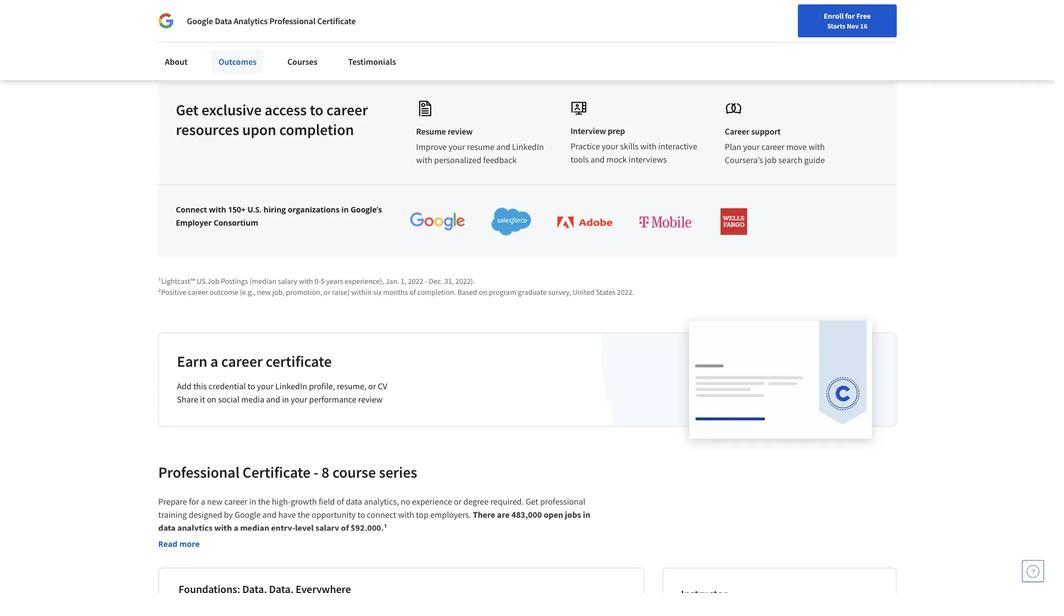 Task type: describe. For each thing, give the bounding box(es) containing it.
of inside 75% of certificate graduates report positive career outcome
[[808, 23, 814, 32]]

course
[[333, 463, 376, 482]]

interactive
[[659, 141, 698, 152]]

there are 483,000 open jobs in data analytics with a median entry-level salary of $92,000.¹
[[158, 510, 592, 534]]

by
[[224, 510, 233, 521]]

or inside prepare for a new career in the high-growth field of data analytics, no experience or degree required. get professional training designed by google and have the opportunity to connect with top employers.
[[454, 497, 462, 508]]

within
[[351, 287, 372, 297]]

interviews
[[629, 154, 667, 165]]

in inside there are 483,000 open jobs in data analytics with a median entry-level salary of $92,000.¹
[[583, 510, 591, 521]]

jan.
[[386, 276, 399, 286]]

75%
[[808, 2, 837, 22]]

english
[[845, 12, 871, 23]]

salary inside ¹lightcast™ us job postings (median salary with 0-5 years experience), jan. 1, 2022 - dec. 31, 2022). ²positive career outcome (e.g., new job, promotion, or raise) within six months of completion. based on program graduate survey, united states 2022.
[[278, 276, 297, 286]]

to inside prepare for a new career in the high-growth field of data analytics, no experience or degree required. get professional training designed by google and have the opportunity to connect with top employers.
[[358, 510, 365, 521]]

0 vertical spatial google
[[187, 15, 213, 26]]

of inside ¹lightcast™ us job postings (median salary with 0-5 years experience), jan. 1, 2022 - dec. 31, 2022). ²positive career outcome (e.g., new job, promotion, or raise) within six months of completion. based on program graduate survey, united states 2022.
[[410, 287, 416, 297]]

series
[[379, 463, 417, 482]]

for for prepare for a new career in the high-growth field of data analytics, no experience or degree required. get professional training designed by google and have the opportunity to connect with top employers.
[[189, 497, 199, 508]]

required.
[[491, 497, 524, 508]]

0 vertical spatial certificate
[[317, 15, 356, 26]]

profile,
[[309, 381, 335, 392]]

2022).
[[456, 276, 475, 286]]

data inside there are 483,000 open jobs in data analytics with a median entry-level salary of $92,000.¹
[[158, 523, 176, 534]]

coursera's
[[725, 155, 763, 166]]

promotion,
[[286, 287, 322, 297]]

career inside 75% of certificate graduates report positive career outcome
[[857, 33, 877, 43]]

read more
[[158, 539, 200, 550]]

performance
[[309, 395, 357, 406]]

us
[[197, 276, 206, 286]]

starts
[[828, 21, 846, 30]]

new inside ¹lightcast™ us job postings (median salary with 0-5 years experience), jan. 1, 2022 - dec. 31, 2022). ²positive career outcome (e.g., new job, promotion, or raise) within six months of completion. based on program graduate survey, united states 2022.
[[257, 287, 271, 297]]

add
[[177, 381, 192, 392]]

0 horizontal spatial the
[[258, 497, 270, 508]]

united
[[573, 287, 595, 297]]

about link
[[158, 49, 194, 74]]

your for support
[[743, 142, 760, 153]]

coursera career certificate image
[[689, 321, 872, 439]]

show notifications image
[[907, 14, 920, 27]]

adobe partner logo image
[[558, 217, 613, 229]]

0 horizontal spatial certificate
[[243, 463, 311, 482]]

experience),
[[345, 276, 384, 286]]

support
[[752, 126, 781, 137]]

career inside ¹lightcast™ us job postings (median salary with 0-5 years experience), jan. 1, 2022 - dec. 31, 2022). ²positive career outcome (e.g., new job, promotion, or raise) within six months of completion. based on program graduate survey, united states 2022.
[[188, 287, 208, 297]]

on inside add this credential to your linkedin profile, resume, or cv share it on social media and in your performance review
[[207, 395, 216, 406]]

resources
[[176, 120, 239, 139]]

add this credential to your linkedin profile, resume, or cv share it on social media and in your performance review
[[177, 381, 387, 406]]

organizations
[[288, 205, 340, 215]]

growth
[[291, 497, 317, 508]]

guide
[[805, 155, 825, 166]]

months
[[383, 287, 408, 297]]

designed
[[189, 510, 222, 521]]

of inside prepare for a new career in the high-growth field of data analytics, no experience or degree required. get professional training designed by google and have the opportunity to connect with top employers.
[[337, 497, 344, 508]]

new inside prepare for a new career in the high-growth field of data analytics, no experience or degree required. get professional training designed by google and have the opportunity to connect with top employers.
[[207, 497, 223, 508]]

150+
[[228, 205, 246, 215]]

prep
[[608, 126, 625, 137]]

8
[[322, 463, 330, 482]]

75% of certificate graduates report positive career outcome
[[808, 2, 881, 54]]

practice
[[571, 141, 600, 152]]

career support plan your career move with coursera's job search guide
[[725, 126, 825, 166]]

with inside the interview prep practice your skills with interactive tools and mock interviews
[[641, 141, 657, 152]]

in inside u.s. job openings in data analytics
[[763, 23, 770, 32]]

enroll for free starts nov 16
[[824, 11, 871, 30]]

social
[[218, 395, 240, 406]]

plan
[[725, 142, 742, 153]]

1 horizontal spatial a
[[210, 352, 218, 371]]

upon
[[242, 120, 276, 139]]

and inside prepare for a new career in the high-growth field of data analytics, no experience or degree required. get professional training designed by google and have the opportunity to connect with top employers.
[[263, 510, 277, 521]]

earn a career certificate
[[177, 352, 332, 371]]

years
[[326, 276, 343, 286]]

google partner logo image
[[410, 213, 465, 231]]

on inside ¹lightcast™ us job postings (median salary with 0-5 years experience), jan. 1, 2022 - dec. 31, 2022). ²positive career outcome (e.g., new job, promotion, or raise) within six months of completion. based on program graduate survey, united states 2022.
[[479, 287, 487, 297]]

get inside prepare for a new career in the high-growth field of data analytics, no experience or degree required. get professional training designed by google and have the opportunity to connect with top employers.
[[526, 497, 539, 508]]

this
[[193, 381, 207, 392]]

u.s. job openings in data analytics
[[706, 23, 770, 43]]

resume,
[[337, 381, 367, 392]]

in inside connect with 150+ u.s. hiring organizations in google's employer consortium
[[342, 205, 349, 215]]

google data analytics professional certificate
[[187, 15, 356, 26]]

career inside career support plan your career move with coursera's job search guide
[[762, 142, 785, 153]]

search
[[779, 155, 803, 166]]

access
[[265, 100, 307, 120]]

- inside ¹lightcast™ us job postings (median salary with 0-5 years experience), jan. 1, 2022 - dec. 31, 2022). ²positive career outcome (e.g., new job, promotion, or raise) within six months of completion. based on program graduate survey, united states 2022.
[[425, 276, 427, 286]]

for data analytics
[[604, 23, 677, 43]]

or inside ¹lightcast™ us job postings (median salary with 0-5 years experience), jan. 1, 2022 - dec. 31, 2022). ²positive career outcome (e.g., new job, promotion, or raise) within six months of completion. based on program graduate survey, united states 2022.
[[324, 287, 331, 297]]

certificate inside 75% of certificate graduates report positive career outcome
[[816, 23, 848, 32]]

completion.
[[418, 287, 456, 297]]

connect
[[176, 205, 207, 215]]

job
[[207, 276, 219, 286]]

2022.
[[617, 287, 635, 297]]

483,000
[[512, 510, 542, 521]]

testimonials link
[[342, 49, 403, 74]]

high-
[[272, 497, 291, 508]]

for for enroll for free starts nov 16
[[845, 11, 855, 21]]

six
[[373, 287, 382, 297]]

1 vertical spatial certificate
[[266, 352, 332, 371]]

help center image
[[1027, 565, 1040, 578]]

improve
[[416, 142, 447, 153]]

outcomes link
[[212, 49, 263, 74]]

analytics inside u.s. job openings in data analytics
[[722, 33, 751, 43]]

hiring
[[264, 205, 286, 215]]

analytics for for
[[620, 33, 649, 43]]

it
[[200, 395, 205, 406]]

skills
[[620, 141, 639, 152]]

personalized
[[434, 155, 482, 166]]

to for your
[[248, 381, 255, 392]]

openings
[[732, 23, 762, 32]]

earn
[[177, 352, 207, 371]]

top
[[416, 510, 429, 521]]



Task type: vqa. For each thing, say whether or not it's contained in the screenshot.
the leftmost the at
no



Task type: locate. For each thing, give the bounding box(es) containing it.
with inside there are 483,000 open jobs in data analytics with a median entry-level salary of $92,000.¹
[[214, 523, 232, 534]]

no
[[401, 497, 410, 508]]

a left 'median'
[[234, 523, 238, 534]]

1 vertical spatial linkedin
[[275, 381, 307, 392]]

0 vertical spatial to
[[310, 100, 324, 120]]

interview prep practice your skills with interactive tools and mock interviews
[[571, 126, 698, 165]]

for inside enroll for free starts nov 16
[[845, 11, 855, 21]]

job inside career support plan your career move with coursera's job search guide
[[765, 155, 777, 166]]

experience
[[412, 497, 452, 508]]

and right "media"
[[266, 395, 280, 406]]

0 vertical spatial -
[[425, 276, 427, 286]]

1 horizontal spatial linkedin
[[512, 142, 544, 153]]

level
[[295, 523, 314, 534]]

2 horizontal spatial or
[[454, 497, 462, 508]]

to inside add this credential to your linkedin profile, resume, or cv share it on social media and in your performance review
[[248, 381, 255, 392]]

1 horizontal spatial analytics
[[620, 33, 649, 43]]

nov
[[847, 21, 859, 30]]

outcomes
[[218, 56, 257, 67]]

completion
[[279, 120, 354, 139]]

(median
[[250, 276, 277, 286]]

2 horizontal spatial a
[[234, 523, 238, 534]]

linkedin inside add this credential to your linkedin profile, resume, or cv share it on social media and in your performance review
[[275, 381, 307, 392]]

0 vertical spatial on
[[479, 287, 487, 297]]

1 vertical spatial u.s.
[[247, 205, 262, 215]]

and inside the interview prep practice your skills with interactive tools and mock interviews
[[591, 154, 605, 165]]

1 horizontal spatial the
[[298, 510, 310, 521]]

1 horizontal spatial certificate
[[317, 15, 356, 26]]

of up report on the right top of the page
[[808, 23, 814, 32]]

0 vertical spatial professional
[[269, 15, 316, 26]]

certificate down enroll
[[816, 23, 848, 32]]

get inside the get exclusive access to career resources upon completion
[[176, 100, 199, 120]]

on
[[479, 287, 487, 297], [207, 395, 216, 406]]

$92,000.¹
[[351, 523, 387, 534]]

1 horizontal spatial new
[[257, 287, 271, 297]]

prepare
[[158, 497, 187, 508]]

0 horizontal spatial google
[[187, 15, 213, 26]]

2 horizontal spatial analytics
[[722, 33, 751, 43]]

1 horizontal spatial get
[[526, 497, 539, 508]]

0 vertical spatial review
[[448, 126, 473, 137]]

linkedin left profile,
[[275, 381, 307, 392]]

1 horizontal spatial on
[[479, 287, 487, 297]]

your inside career support plan your career move with coursera's job search guide
[[743, 142, 760, 153]]

1 vertical spatial to
[[248, 381, 255, 392]]

review down cv
[[358, 395, 383, 406]]

your up "media"
[[257, 381, 274, 392]]

for inside prepare for a new career in the high-growth field of data analytics, no experience or degree required. get professional training designed by google and have the opportunity to connect with top employers.
[[189, 497, 199, 508]]

with up guide
[[809, 142, 825, 153]]

a up designed on the left of the page
[[201, 497, 205, 508]]

google inside prepare for a new career in the high-growth field of data analytics, no experience or degree required. get professional training designed by google and have the opportunity to connect with top employers.
[[235, 510, 261, 521]]

employer
[[176, 218, 212, 228]]

1 vertical spatial or
[[368, 381, 376, 392]]

0 horizontal spatial linkedin
[[275, 381, 307, 392]]

0 horizontal spatial professional
[[158, 463, 240, 482]]

- left 8
[[314, 463, 319, 482]]

linkedin up feedback
[[512, 142, 544, 153]]

with inside connect with 150+ u.s. hiring organizations in google's employer consortium
[[209, 205, 226, 215]]

0 horizontal spatial get
[[176, 100, 199, 120]]

0 horizontal spatial certificate
[[266, 352, 332, 371]]

career
[[857, 33, 877, 43], [327, 100, 368, 120], [762, 142, 785, 153], [188, 287, 208, 297], [221, 352, 263, 371], [224, 497, 248, 508]]

with down improve
[[416, 155, 433, 166]]

to up completion
[[310, 100, 324, 120]]

u.s. left openings on the top of page
[[706, 23, 719, 32]]

to up $92,000.¹
[[358, 510, 365, 521]]

outcome inside ¹lightcast™ us job postings (median salary with 0-5 years experience), jan. 1, 2022 - dec. 31, 2022). ²positive career outcome (e.g., new job, promotion, or raise) within six months of completion. based on program graduate survey, united states 2022.
[[210, 287, 238, 297]]

with inside resume review improve your resume and linkedin with personalized feedback
[[416, 155, 433, 166]]

new down (median
[[257, 287, 271, 297]]

data inside for data analytics
[[604, 33, 618, 43]]

your inside resume review improve your resume and linkedin with personalized feedback
[[449, 142, 465, 153]]

analytics,
[[364, 497, 399, 508]]

1 horizontal spatial -
[[425, 276, 427, 286]]

1 vertical spatial professional
[[158, 463, 240, 482]]

and inside add this credential to your linkedin profile, resume, or cv share it on social media and in your performance review
[[266, 395, 280, 406]]

2 horizontal spatial data
[[706, 33, 721, 43]]

survey,
[[548, 287, 571, 297]]

professional
[[540, 497, 586, 508]]

professional
[[269, 15, 316, 26], [158, 463, 240, 482]]

0 vertical spatial u.s.
[[706, 23, 719, 32]]

1 vertical spatial job
[[765, 155, 777, 166]]

0 vertical spatial or
[[324, 287, 331, 297]]

to inside the get exclusive access to career resources upon completion
[[310, 100, 324, 120]]

1 horizontal spatial google
[[235, 510, 261, 521]]

review up resume
[[448, 126, 473, 137]]

u.s. inside u.s. job openings in data analytics
[[706, 23, 719, 32]]

based
[[458, 287, 478, 297]]

job left search
[[765, 155, 777, 166]]

to
[[310, 100, 324, 120], [248, 381, 255, 392], [358, 510, 365, 521]]

or up employers. on the bottom
[[454, 497, 462, 508]]

read more button
[[158, 539, 200, 550]]

certificate up profile,
[[266, 352, 332, 371]]

media
[[241, 395, 264, 406]]

2 horizontal spatial for
[[845, 11, 855, 21]]

career inside the get exclusive access to career resources upon completion
[[327, 100, 368, 120]]

1 horizontal spatial certificate
[[816, 23, 848, 32]]

0 vertical spatial outcome
[[808, 44, 836, 54]]

salesforce partner logo image
[[492, 208, 531, 236]]

outcome down report on the right top of the page
[[808, 44, 836, 54]]

your up 'mock'
[[602, 141, 619, 152]]

in left google's
[[342, 205, 349, 215]]

your inside the interview prep practice your skills with interactive tools and mock interviews
[[602, 141, 619, 152]]

¹ for openings
[[751, 33, 754, 43]]

0 horizontal spatial data
[[158, 523, 176, 534]]

data up opportunity
[[346, 497, 362, 508]]

with left 150+
[[209, 205, 226, 215]]

training
[[158, 510, 187, 521]]

career up completion
[[327, 100, 368, 120]]

resume
[[416, 126, 446, 137]]

1,
[[401, 276, 407, 286]]

dec.
[[429, 276, 443, 286]]

courses link
[[281, 49, 324, 74]]

1 vertical spatial the
[[298, 510, 310, 521]]

with inside ¹lightcast™ us job postings (median salary with 0-5 years experience), jan. 1, 2022 - dec. 31, 2022). ²positive career outcome (e.g., new job, promotion, or raise) within six months of completion. based on program graduate survey, united states 2022.
[[299, 276, 313, 286]]

the down growth
[[298, 510, 310, 521]]

career
[[725, 126, 750, 137]]

1 vertical spatial a
[[201, 497, 205, 508]]

certificate
[[317, 15, 356, 26], [243, 463, 311, 482]]

career up by at the bottom left
[[224, 497, 248, 508]]

0 horizontal spatial u.s.
[[247, 205, 262, 215]]

with up interviews in the right of the page
[[641, 141, 657, 152]]

analytics for google
[[234, 15, 268, 26]]

0 horizontal spatial or
[[324, 287, 331, 297]]

data inside prepare for a new career in the high-growth field of data analytics, no experience or degree required. get professional training designed by google and have the opportunity to connect with top employers.
[[346, 497, 362, 508]]

in inside add this credential to your linkedin profile, resume, or cv share it on social media and in your performance review
[[282, 395, 289, 406]]

0 horizontal spatial new
[[207, 497, 223, 508]]

or left cv
[[368, 381, 376, 392]]

0 vertical spatial for
[[845, 11, 855, 21]]

analytics inside for data analytics
[[620, 33, 649, 43]]

1 horizontal spatial job
[[765, 155, 777, 166]]

0 vertical spatial a
[[210, 352, 218, 371]]

- left dec.
[[425, 276, 427, 286]]

or inside add this credential to your linkedin profile, resume, or cv share it on social media and in your performance review
[[368, 381, 376, 392]]

and right tools
[[591, 154, 605, 165]]

0 horizontal spatial -
[[314, 463, 319, 482]]

your up personalized
[[449, 142, 465, 153]]

2022
[[408, 276, 424, 286]]

of right field
[[337, 497, 344, 508]]

opportunity
[[312, 510, 356, 521]]

1 vertical spatial outcome
[[210, 287, 238, 297]]

with inside prepare for a new career in the high-growth field of data analytics, no experience or degree required. get professional training designed by google and have the opportunity to connect with top employers.
[[398, 510, 414, 521]]

0 vertical spatial the
[[258, 497, 270, 508]]

2 horizontal spatial to
[[358, 510, 365, 521]]

about
[[165, 56, 188, 67]]

1 horizontal spatial data
[[604, 33, 618, 43]]

1 vertical spatial salary
[[316, 523, 339, 534]]

professional up courses
[[269, 15, 316, 26]]

your for review
[[449, 142, 465, 153]]

(e.g.,
[[240, 287, 256, 297]]

0 horizontal spatial salary
[[278, 276, 297, 286]]

read
[[158, 539, 177, 550]]

prepare for a new career in the high-growth field of data analytics, no experience or degree required. get professional training designed by google and have the opportunity to connect with top employers.
[[158, 497, 587, 521]]

of inside there are 483,000 open jobs in data analytics with a median entry-level salary of $92,000.¹
[[341, 523, 349, 534]]

career inside prepare for a new career in the high-growth field of data analytics, no experience or degree required. get professional training designed by google and have the opportunity to connect with top employers.
[[224, 497, 248, 508]]

1 horizontal spatial or
[[368, 381, 376, 392]]

outcome inside 75% of certificate graduates report positive career outcome
[[808, 44, 836, 54]]

2 vertical spatial a
[[234, 523, 238, 534]]

a right earn
[[210, 352, 218, 371]]

program
[[489, 287, 517, 297]]

0 horizontal spatial outcome
[[210, 287, 238, 297]]

0 horizontal spatial job
[[720, 23, 731, 32]]

²positive
[[158, 287, 186, 297]]

field
[[319, 497, 335, 508]]

2 vertical spatial or
[[454, 497, 462, 508]]

0 vertical spatial certificate
[[816, 23, 848, 32]]

1 vertical spatial -
[[314, 463, 319, 482]]

google up 'median'
[[235, 510, 261, 521]]

google right google image
[[187, 15, 213, 26]]

u.s. right 150+
[[247, 205, 262, 215]]

None search field
[[157, 7, 421, 29]]

0 horizontal spatial for
[[189, 497, 199, 508]]

professional certificate - 8 course series
[[158, 463, 417, 482]]

¹ for analytics
[[649, 33, 652, 43]]

and up feedback
[[496, 142, 510, 153]]

¹lightcast™ us job postings (median salary with 0-5 years experience), jan. 1, 2022 - dec. 31, 2022). ²positive career outcome (e.g., new job, promotion, or raise) within six months of completion. based on program graduate survey, united states 2022.
[[158, 276, 635, 297]]

0 horizontal spatial data
[[215, 15, 232, 26]]

in right jobs
[[583, 510, 591, 521]]

feedback
[[483, 155, 517, 166]]

data down training at the left of the page
[[158, 523, 176, 534]]

outcome down postings on the left of the page
[[210, 287, 238, 297]]

interview
[[571, 126, 606, 137]]

google image
[[158, 13, 174, 29]]

job,
[[272, 287, 285, 297]]

testimonials
[[348, 56, 396, 67]]

certificate up courses
[[317, 15, 356, 26]]

1 horizontal spatial outcome
[[808, 44, 836, 54]]

¹
[[649, 33, 652, 43], [751, 33, 754, 43]]

employers.
[[430, 510, 471, 521]]

google
[[187, 15, 213, 26], [235, 510, 261, 521]]

shopping cart: 1 item image
[[798, 8, 819, 26]]

professional up prepare
[[158, 463, 240, 482]]

on right it
[[207, 395, 216, 406]]

5
[[321, 276, 325, 286]]

entry-
[[271, 523, 295, 534]]

free
[[857, 11, 871, 21]]

0 horizontal spatial analytics
[[234, 15, 268, 26]]

in up 'median'
[[249, 497, 256, 508]]

1 horizontal spatial ¹
[[751, 33, 754, 43]]

1 vertical spatial certificate
[[243, 463, 311, 482]]

salary down opportunity
[[316, 523, 339, 534]]

1 vertical spatial review
[[358, 395, 383, 406]]

median
[[240, 523, 269, 534]]

2 vertical spatial for
[[189, 497, 199, 508]]

0 vertical spatial job
[[720, 23, 731, 32]]

job left openings on the top of page
[[720, 23, 731, 32]]

to up "media"
[[248, 381, 255, 392]]

review inside resume review improve your resume and linkedin with personalized feedback
[[448, 126, 473, 137]]

1 horizontal spatial u.s.
[[706, 23, 719, 32]]

career up credential
[[221, 352, 263, 371]]

for inside for data analytics
[[668, 23, 677, 32]]

31,
[[445, 276, 454, 286]]

linkedin inside resume review improve your resume and linkedin with personalized feedback
[[512, 142, 544, 153]]

data
[[346, 497, 362, 508], [158, 523, 176, 534]]

certificate
[[816, 23, 848, 32], [266, 352, 332, 371]]

postings
[[221, 276, 248, 286]]

job inside u.s. job openings in data analytics
[[720, 23, 731, 32]]

a inside there are 483,000 open jobs in data analytics with a median entry-level salary of $92,000.¹
[[234, 523, 238, 534]]

and left 'have'
[[263, 510, 277, 521]]

get up the resources at the top left of page
[[176, 100, 199, 120]]

resume
[[467, 142, 495, 153]]

in right openings on the top of page
[[763, 23, 770, 32]]

new up designed on the left of the page
[[207, 497, 223, 508]]

1 vertical spatial new
[[207, 497, 223, 508]]

salary inside there are 483,000 open jobs in data analytics with a median entry-level salary of $92,000.¹
[[316, 523, 339, 534]]

the
[[258, 497, 270, 508], [298, 510, 310, 521]]

with down by at the bottom left
[[214, 523, 232, 534]]

or down 5
[[324, 287, 331, 297]]

1 horizontal spatial for
[[668, 23, 677, 32]]

0-
[[315, 276, 321, 286]]

0 vertical spatial linkedin
[[512, 142, 544, 153]]

the left high- at the left of page
[[258, 497, 270, 508]]

or
[[324, 287, 331, 297], [368, 381, 376, 392], [454, 497, 462, 508]]

get
[[176, 100, 199, 120], [526, 497, 539, 508]]

to for career
[[310, 100, 324, 120]]

get up '483,000' at the bottom
[[526, 497, 539, 508]]

1 horizontal spatial salary
[[316, 523, 339, 534]]

of down 2022
[[410, 287, 416, 297]]

1 vertical spatial on
[[207, 395, 216, 406]]

get exclusive access to career resources upon completion
[[176, 100, 368, 139]]

1 horizontal spatial review
[[448, 126, 473, 137]]

degree
[[464, 497, 489, 508]]

0 vertical spatial get
[[176, 100, 199, 120]]

data for google data analytics professional certificate
[[215, 15, 232, 26]]

0 vertical spatial salary
[[278, 276, 297, 286]]

english button
[[825, 0, 891, 36]]

1 horizontal spatial to
[[310, 100, 324, 120]]

0 horizontal spatial to
[[248, 381, 255, 392]]

your up coursera's
[[743, 142, 760, 153]]

connect
[[367, 510, 396, 521]]

career down us
[[188, 287, 208, 297]]

0 horizontal spatial review
[[358, 395, 383, 406]]

2 vertical spatial to
[[358, 510, 365, 521]]

¹lightcast™
[[158, 276, 195, 286]]

and inside resume review improve your resume and linkedin with personalized feedback
[[496, 142, 510, 153]]

data for for data analytics
[[604, 33, 618, 43]]

in right "media"
[[282, 395, 289, 406]]

u.s. inside connect with 150+ u.s. hiring organizations in google's employer consortium
[[247, 205, 262, 215]]

1 horizontal spatial professional
[[269, 15, 316, 26]]

career down graduates
[[857, 33, 877, 43]]

with down no
[[398, 510, 414, 521]]

0 horizontal spatial a
[[201, 497, 205, 508]]

graduates
[[849, 23, 881, 32]]

with inside career support plan your career move with coursera's job search guide
[[809, 142, 825, 153]]

job
[[720, 23, 731, 32], [765, 155, 777, 166]]

0 vertical spatial new
[[257, 287, 271, 297]]

a inside prepare for a new career in the high-growth field of data analytics, no experience or degree required. get professional training designed by google and have the opportunity to connect with top employers.
[[201, 497, 205, 508]]

0 horizontal spatial ¹
[[649, 33, 652, 43]]

on right based
[[479, 287, 487, 297]]

0 vertical spatial data
[[346, 497, 362, 508]]

1 vertical spatial get
[[526, 497, 539, 508]]

0 horizontal spatial on
[[207, 395, 216, 406]]

1 vertical spatial data
[[158, 523, 176, 534]]

linkedin
[[512, 142, 544, 153], [275, 381, 307, 392]]

1 ¹ from the left
[[649, 33, 652, 43]]

more
[[179, 539, 200, 550]]

2 ¹ from the left
[[751, 33, 754, 43]]

enroll
[[824, 11, 844, 21]]

data inside u.s. job openings in data analytics
[[706, 33, 721, 43]]

of down opportunity
[[341, 523, 349, 534]]

with
[[641, 141, 657, 152], [809, 142, 825, 153], [416, 155, 433, 166], [209, 205, 226, 215], [299, 276, 313, 286], [398, 510, 414, 521], [214, 523, 232, 534]]

career down support
[[762, 142, 785, 153]]

have
[[278, 510, 296, 521]]

1 vertical spatial for
[[668, 23, 677, 32]]

credential
[[209, 381, 246, 392]]

your for prep
[[602, 141, 619, 152]]

are
[[497, 510, 510, 521]]

1 vertical spatial google
[[235, 510, 261, 521]]

in inside prepare for a new career in the high-growth field of data analytics, no experience or degree required. get professional training designed by google and have the opportunity to connect with top employers.
[[249, 497, 256, 508]]

raise)
[[332, 287, 350, 297]]

there
[[473, 510, 496, 521]]

new
[[257, 287, 271, 297], [207, 497, 223, 508]]

graduate
[[518, 287, 547, 297]]

certificate up high- at the left of page
[[243, 463, 311, 482]]

1 horizontal spatial data
[[346, 497, 362, 508]]

with up promotion,
[[299, 276, 313, 286]]

-
[[425, 276, 427, 286], [314, 463, 319, 482]]

salary up job,
[[278, 276, 297, 286]]

your left "performance" at the left of page
[[291, 395, 308, 406]]

review inside add this credential to your linkedin profile, resume, or cv share it on social media and in your performance review
[[358, 395, 383, 406]]



